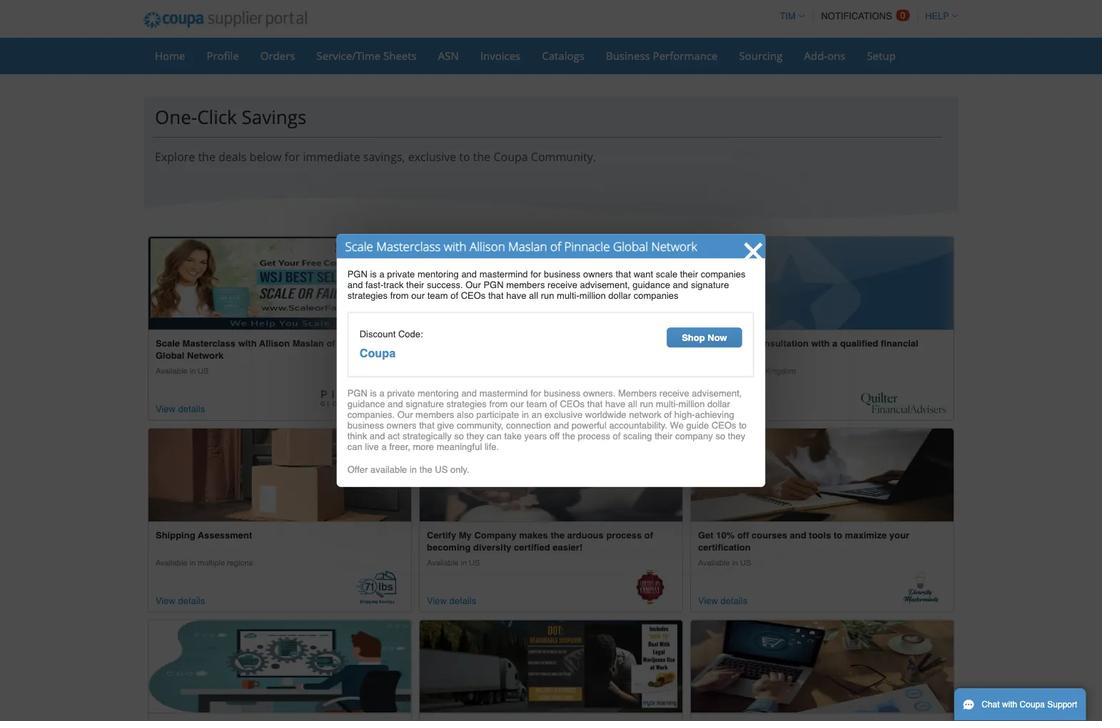 Task type: describe. For each thing, give the bounding box(es) containing it.
1 vertical spatial diversity masterminds image
[[904, 570, 939, 606]]

asn
[[438, 48, 459, 63]]

1 horizontal spatial coupa
[[493, 149, 528, 164]]

of left scaling
[[613, 431, 621, 442]]

0 horizontal spatial exclusive
[[408, 149, 456, 164]]

with inside scale masterclass with allison maslan of pinnacle global network dialog
[[444, 238, 467, 255]]

offer
[[347, 464, 368, 475]]

owners inside pgn is a private mentoring and mastermind for business owners. members receive advisement, guidance and signature strategies from our team of ceos that have all run multi-million dollar companies. our members also participate in an exclusive worldwide network of high-achieving business owners that give community, connection and powerful accountability. we guide ceos to think and act strategically so they can take years off the process of scaling their company so they can live a freer, more meaningful life.
[[387, 420, 416, 431]]

of inside pgn is a private mentoring and mastermind for business owners that want scale their companies and fast-track their success. our pgn members receive advisement, guidance and signature strategies from our team of ceos that have all run multi-million dollar companies
[[451, 291, 458, 301]]

in inside scale masterclass with allison maslan of pinnacle global network available in us
[[190, 367, 196, 376]]

view for top diversity masterminds image
[[698, 596, 718, 606]]

scale
[[656, 269, 677, 280]]

available
[[370, 464, 407, 475]]

want
[[634, 269, 653, 280]]

2 vertical spatial business
[[347, 420, 384, 431]]

2 so from the left
[[715, 431, 725, 442]]

setup
[[867, 48, 896, 63]]

guidance inside pgn is a private mentoring and mastermind for business owners. members receive advisement, guidance and signature strategies from our team of ceos that have all run multi-million dollar companies. our members also participate in an exclusive worldwide network of high-achieving business owners that give community, connection and powerful accountability. we guide ceos to think and act strategically so they can take years off the process of scaling their company so they can live a freer, more meaningful life.
[[347, 399, 385, 410]]

from inside pgn is a private mentoring and mastermind for business owners. members receive advisement, guidance and signature strategies from our team of ceos that have all run multi-million dollar companies. our members also participate in an exclusive worldwide network of high-achieving business owners that give community, connection and powerful accountability. we guide ceos to think and act strategically so they can take years off the process of scaling their company so they can live a freer, more meaningful life.
[[489, 399, 508, 410]]

a inside the "a free initial consultation with a qualified financial adviser available in united kingdom"
[[832, 338, 837, 349]]

pgn for fast-
[[347, 269, 367, 280]]

us inside the certify my company makes the arduous process of becoming diversity certified easier! available in us
[[469, 558, 480, 567]]

exclusive inside pgn is a private mentoring and mastermind for business owners. members receive advisement, guidance and signature strategies from our team of ceos that have all run multi-million dollar companies. our members also participate in an exclusive worldwide network of high-achieving business owners that give community, connection and powerful accountability. we guide ceos to think and act strategically so they can take years off the process of scaling their company so they can live a freer, more meaningful life.
[[544, 410, 583, 420]]

meaningful
[[437, 442, 482, 453]]

orders link
[[251, 45, 304, 66]]

us inside scale masterclass with allison maslan of pinnacle global network dialog
[[435, 464, 448, 475]]

with inside scale masterclass with allison maslan of pinnacle global network available in us
[[238, 338, 257, 349]]

to inside get 10% off courses and tools to maximize your certification available in us
[[834, 530, 842, 541]]

1 vertical spatial quilter financial advisers image
[[861, 392, 946, 414]]

2 vertical spatial global
[[469, 367, 492, 376]]

details for the top certify my company image
[[449, 596, 476, 606]]

sheets
[[383, 48, 417, 63]]

take
[[504, 431, 522, 442]]

have inside pgn is a private mentoring and mastermind for business owners. members receive advisement, guidance and signature strategies from our team of ceos that have all run multi-million dollar companies. our members also participate in an exclusive worldwide network of high-achieving business owners that give community, connection and powerful accountability. we guide ceos to think and act strategically so they can take years off the process of scaling their company so they can live a freer, more meaningful life.
[[605, 399, 625, 410]]

companies.
[[347, 410, 395, 420]]

business
[[606, 48, 650, 63]]

shipping
[[156, 530, 195, 541]]

members
[[618, 388, 657, 399]]

home
[[155, 48, 185, 63]]

0 vertical spatial certify my company image
[[420, 429, 682, 522]]

10%
[[716, 530, 735, 541]]

explore the deals below for immediate savings, exclusive to the coupa community.
[[155, 149, 596, 164]]

guidance inside pgn is a private mentoring and mastermind for business owners that want scale their companies and fast-track their success. our pgn members receive advisement, guidance and signature strategies from our team of ceos that have all run multi-million dollar companies
[[633, 280, 670, 291]]

and down scale masterclass with allison maslan of pinnacle global network
[[461, 269, 477, 280]]

accountability.
[[609, 420, 667, 431]]

0 vertical spatial pinnacle global network image
[[148, 237, 411, 330]]

pgn is a private mentoring and mastermind for business owners. members receive advisement, guidance and signature strategies from our team of ceos that have all run multi-million dollar companies. our members also participate in an exclusive worldwide network of high-achieving business owners that give community, connection and powerful accountability. we guide ceos to think and act strategically so they can take years off the process of scaling their company so they can live a freer, more meaningful life.
[[347, 388, 747, 453]]

service/time
[[317, 48, 381, 63]]

with inside chat with coupa support button
[[1002, 700, 1017, 710]]

courses
[[752, 530, 787, 541]]

shipping assessment
[[156, 530, 252, 541]]

shop now
[[682, 333, 727, 344]]

private for companies.
[[387, 388, 415, 399]]

network for scale masterclass with allison maslan of pinnacle global network available in us
[[187, 351, 224, 361]]

sourcing
[[739, 48, 783, 63]]

1 vertical spatial kleercard image
[[590, 382, 675, 414]]

is for signature
[[370, 388, 377, 399]]

freer,
[[389, 442, 410, 453]]

advisement, inside pgn is a private mentoring and mastermind for business owners that want scale their companies and fast-track their success. our pgn members receive advisement, guidance and signature strategies from our team of ceos that have all run multi-million dollar companies
[[580, 280, 630, 291]]

business for owners
[[544, 269, 580, 280]]

high-
[[674, 410, 695, 420]]

certify
[[427, 530, 456, 541]]

sourcing link
[[730, 45, 792, 66]]

0 vertical spatial 71lbs image
[[148, 429, 411, 522]]

global for scale masterclass with allison maslan of pinnacle global network
[[613, 238, 648, 255]]

easier!
[[553, 542, 583, 553]]

in inside the "a free initial consultation with a qualified financial adviser available in united kingdom"
[[732, 367, 738, 376]]

have inside pgn is a private mentoring and mastermind for business owners that want scale their companies and fast-track their success. our pgn members receive advisement, guidance and signature strategies from our team of ceos that have all run multi-million dollar companies
[[506, 291, 526, 301]]

below
[[250, 149, 282, 164]]

the inside the certify my company makes the arduous process of becoming diversity certified easier! available in us
[[551, 530, 565, 541]]

owners.
[[583, 388, 616, 399]]

our inside pgn is a private mentoring and mastermind for business owners. members receive advisement, guidance and signature strategies from our team of ceos that have all run multi-million dollar companies. our members also participate in an exclusive worldwide network of high-achieving business owners that give community, connection and powerful accountability. we guide ceos to think and act strategically so they can take years off the process of scaling their company so they can live a freer, more meaningful life.
[[510, 399, 524, 410]]

in inside pgn is a private mentoring and mastermind for business owners. members receive advisement, guidance and signature strategies from our team of ceos that have all run multi-million dollar companies. our members also participate in an exclusive worldwide network of high-achieving business owners that give community, connection and powerful accountability. we guide ceos to think and act strategically so they can take years off the process of scaling their company so they can live a freer, more meaningful life.
[[522, 410, 529, 420]]

track
[[383, 280, 404, 291]]

code:
[[398, 329, 423, 340]]

available inside the certify my company makes the arduous process of becoming diversity certified easier! available in us
[[427, 558, 459, 567]]

explore
[[155, 149, 195, 164]]

details for the topmost quilter financial advisers image
[[721, 404, 747, 415]]

details for the topmost kleercard image
[[449, 404, 476, 415]]

my
[[459, 530, 472, 541]]

add-ons link
[[795, 45, 855, 66]]

and inside get 10% off courses and tools to maximize your certification available in us
[[790, 530, 806, 541]]

view for the topmost kleercard image
[[427, 404, 447, 415]]

worldwide
[[585, 410, 626, 420]]

discount code:
[[360, 329, 423, 340]]

and left fast-
[[347, 280, 363, 291]]

our inside pgn is a private mentoring and mastermind for business owners that want scale their companies and fast-track their success. our pgn members receive advisement, guidance and signature strategies from our team of ceos that have all run multi-million dollar companies
[[465, 280, 481, 291]]

success.
[[427, 280, 463, 291]]

1 vertical spatial 71lbs image
[[350, 570, 404, 606]]

0 vertical spatial quilter financial advisers image
[[691, 237, 954, 330]]

savings,
[[363, 149, 405, 164]]

add-
[[804, 48, 827, 63]]

1 horizontal spatial companies
[[701, 269, 746, 280]]

pgn is a private mentoring and mastermind for business owners that want scale their companies and fast-track their success. our pgn members receive advisement, guidance and signature strategies from our team of ceos that have all run multi-million dollar companies
[[347, 269, 746, 301]]

company
[[675, 431, 713, 442]]

1 so from the left
[[454, 431, 464, 442]]

pgn down scale masterclass with allison maslan of pinnacle global network
[[484, 280, 504, 291]]

mentoring for members
[[418, 388, 459, 399]]

a inside pgn is a private mentoring and mastermind for business owners that want scale their companies and fast-track their success. our pgn members receive advisement, guidance and signature strategies from our team of ceos that have all run multi-million dollar companies
[[379, 269, 385, 280]]

in inside get 10% off courses and tools to maximize your certification available in us
[[732, 558, 738, 567]]

coupa inside button
[[1020, 700, 1045, 710]]

financial
[[881, 338, 918, 349]]

one-
[[155, 104, 197, 129]]

and right 'an'
[[554, 420, 569, 431]]

deals
[[218, 149, 247, 164]]

coupa supplier portal image
[[133, 2, 317, 38]]

assessment
[[198, 530, 252, 541]]

discount
[[360, 329, 396, 340]]

0 vertical spatial to
[[459, 149, 470, 164]]

off inside get 10% off courses and tools to maximize your certification available in us
[[737, 530, 749, 541]]

mastermind for in
[[479, 388, 528, 399]]

makes
[[519, 530, 548, 541]]

now
[[708, 333, 727, 344]]

tools
[[809, 530, 831, 541]]

community,
[[457, 420, 503, 431]]

close image
[[743, 240, 765, 263]]

punchout2go image
[[691, 621, 954, 713]]

pgn for strategies
[[347, 388, 367, 399]]

certified
[[514, 542, 550, 553]]

guide
[[686, 420, 709, 431]]

immediate
[[303, 149, 360, 164]]

0 horizontal spatial companies
[[634, 291, 678, 301]]

and left "act"
[[370, 431, 385, 442]]

scale for scale masterclass with allison maslan of pinnacle global network available in us
[[156, 338, 180, 349]]

adviser
[[698, 351, 731, 361]]

strategies inside pgn is a private mentoring and mastermind for business owners. members receive advisement, guidance and signature strategies from our team of ceos that have all run multi-million dollar companies. our members also participate in an exclusive worldwide network of high-achieving business owners that give community, connection and powerful accountability. we guide ceos to think and act strategically so they can take years off the process of scaling their company so they can live a freer, more meaningful life.
[[446, 399, 487, 410]]

life.
[[485, 442, 499, 453]]

act
[[388, 431, 400, 442]]

years
[[524, 431, 547, 442]]

profile link
[[197, 45, 248, 66]]

more
[[413, 442, 434, 453]]

your
[[889, 530, 909, 541]]

a free initial consultation with a qualified financial adviser available in united kingdom
[[698, 338, 918, 376]]

participate
[[476, 410, 519, 420]]

for for strategies
[[530, 388, 541, 399]]

our inside pgn is a private mentoring and mastermind for business owners. members receive advisement, guidance and signature strategies from our team of ceos that have all run multi-million dollar companies. our members also participate in an exclusive worldwide network of high-achieving business owners that give community, connection and powerful accountability. we guide ceos to think and act strategically so they can take years off the process of scaling their company so they can live a freer, more meaningful life.
[[397, 410, 413, 420]]

invoices
[[480, 48, 520, 63]]

eps image
[[148, 621, 411, 713]]

consultation
[[753, 338, 809, 349]]

signature inside pgn is a private mentoring and mastermind for business owners. members receive advisement, guidance and signature strategies from our team of ceos that have all run multi-million dollar companies. our members also participate in an exclusive worldwide network of high-achieving business owners that give community, connection and powerful accountability. we guide ceos to think and act strategically so they can take years off the process of scaling their company so they can live a freer, more meaningful life.
[[406, 399, 444, 410]]

network
[[629, 410, 661, 420]]

coupa inside scale masterclass with allison maslan of pinnacle global network dialog
[[360, 347, 396, 360]]

0 vertical spatial kleercard image
[[420, 237, 682, 330]]

maslan for scale masterclass with allison maslan of pinnacle global network
[[508, 238, 547, 255]]

community.
[[531, 149, 596, 164]]

mentoring for team
[[418, 269, 459, 280]]

think
[[347, 431, 367, 442]]

2 vertical spatial ceos
[[712, 420, 736, 431]]

receive inside pgn is a private mentoring and mastermind for business owners that want scale their companies and fast-track their success. our pgn members receive advisement, guidance and signature strategies from our team of ceos that have all run multi-million dollar companies
[[547, 280, 577, 291]]

catalogs link
[[533, 45, 594, 66]]

0 horizontal spatial can
[[347, 442, 362, 453]]

powerful
[[572, 420, 607, 431]]

view for the top certify my company image
[[427, 596, 447, 606]]

setup link
[[858, 45, 905, 66]]

in inside the certify my company makes the arduous process of becoming diversity certified easier! available in us
[[461, 558, 467, 567]]

get
[[698, 530, 714, 541]]

multiple
[[198, 558, 225, 567]]

scale masterclass with allison maslan of pinnacle global network
[[345, 238, 697, 255]]

certification
[[698, 542, 751, 553]]



Task type: vqa. For each thing, say whether or not it's contained in the screenshot.
photograph
no



Task type: locate. For each thing, give the bounding box(es) containing it.
maslan inside dialog
[[508, 238, 547, 255]]

1 vertical spatial companies
[[634, 291, 678, 301]]

1 vertical spatial ceos
[[560, 399, 585, 410]]

for down scale masterclass with allison maslan of pinnacle global network
[[530, 269, 541, 280]]

0 horizontal spatial signature
[[406, 399, 444, 410]]

of right 'an'
[[550, 399, 557, 410]]

members down scale masterclass with allison maslan of pinnacle global network
[[506, 280, 545, 291]]

a
[[698, 338, 705, 349]]

ceos down scale masterclass with allison maslan of pinnacle global network
[[461, 291, 486, 301]]

0 vertical spatial scale
[[345, 238, 373, 255]]

have up accountability.
[[605, 399, 625, 410]]

all up accountability.
[[628, 399, 637, 410]]

view details button for the topmost kleercard image
[[427, 402, 476, 417]]

members up strategically on the bottom of page
[[415, 410, 454, 420]]

and up also
[[461, 388, 477, 399]]

1 vertical spatial global
[[156, 351, 184, 361]]

private
[[387, 269, 415, 280], [387, 388, 415, 399]]

1 vertical spatial to
[[739, 420, 747, 431]]

get 10% off courses and tools to maximize your certification available in us
[[698, 530, 909, 567]]

global inside dialog
[[613, 238, 648, 255]]

off
[[550, 431, 560, 442], [737, 530, 749, 541]]

maximize
[[845, 530, 887, 541]]

team up connection
[[526, 399, 547, 410]]

0 horizontal spatial team
[[427, 291, 448, 301]]

1 horizontal spatial multi-
[[656, 399, 679, 410]]

strategies up discount
[[347, 291, 388, 301]]

is for and
[[370, 269, 377, 280]]

company
[[474, 530, 517, 541]]

ceos right guide
[[712, 420, 736, 431]]

scale masterclass with allison maslan of pinnacle global network dialog
[[337, 234, 765, 487]]

off right years
[[550, 431, 560, 442]]

1 horizontal spatial all
[[628, 399, 637, 410]]

that up powerful
[[587, 399, 603, 410]]

performance
[[653, 48, 718, 63]]

0 horizontal spatial off
[[550, 431, 560, 442]]

1 horizontal spatial network
[[651, 238, 697, 255]]

private inside pgn is a private mentoring and mastermind for business owners that want scale their companies and fast-track their success. our pgn members receive advisement, guidance and signature strategies from our team of ceos that have all run multi-million dollar companies
[[387, 269, 415, 280]]

1 vertical spatial masterclass
[[182, 338, 236, 349]]

for inside pgn is a private mentoring and mastermind for business owners that want scale their companies and fast-track their success. our pgn members receive advisement, guidance and signature strategies from our team of ceos that have all run multi-million dollar companies
[[530, 269, 541, 280]]

1 horizontal spatial team
[[526, 399, 547, 410]]

million inside pgn is a private mentoring and mastermind for business owners. members receive advisement, guidance and signature strategies from our team of ceos that have all run multi-million dollar companies. our members also participate in an exclusive worldwide network of high-achieving business owners that give community, connection and powerful accountability. we guide ceos to think and act strategically so they can take years off the process of scaling their company so they can live a freer, more meaningful life.
[[678, 399, 705, 410]]

quilter financial advisers image up qualified
[[691, 237, 954, 330]]

run inside pgn is a private mentoring and mastermind for business owners that want scale their companies and fast-track their success. our pgn members receive advisement, guidance and signature strategies from our team of ceos that have all run multi-million dollar companies
[[541, 291, 554, 301]]

1 vertical spatial network
[[187, 351, 224, 361]]

71lbs image
[[148, 429, 411, 522], [350, 570, 404, 606]]

that left give
[[419, 420, 435, 431]]

view details button for top diversity masterminds image
[[698, 594, 747, 609]]

view details button for the top certify my company image
[[427, 594, 476, 609]]

business up live in the bottom of the page
[[347, 420, 384, 431]]

mastermind inside pgn is a private mentoring and mastermind for business owners. members receive advisement, guidance and signature strategies from our team of ceos that have all run multi-million dollar companies. our members also participate in an exclusive worldwide network of high-achieving business owners that give community, connection and powerful accountability. we guide ceos to think and act strategically so they can take years off the process of scaling their company so they can live a freer, more meaningful life.
[[479, 388, 528, 399]]

can left live in the bottom of the page
[[347, 442, 362, 453]]

1 is from the top
[[370, 269, 377, 280]]

2 private from the top
[[387, 388, 415, 399]]

that right success.
[[488, 291, 504, 301]]

0 vertical spatial owners
[[583, 269, 613, 280]]

our left 'an'
[[510, 399, 524, 410]]

our
[[411, 291, 425, 301], [510, 399, 524, 410]]

0 vertical spatial mastermind
[[479, 269, 528, 280]]

1 horizontal spatial masterclass
[[376, 238, 441, 255]]

1 horizontal spatial our
[[465, 280, 481, 291]]

process right arduous
[[606, 530, 642, 541]]

owners
[[583, 269, 613, 280], [387, 420, 416, 431]]

masterclass inside scale masterclass with allison maslan of pinnacle global network available in us
[[182, 338, 236, 349]]

1 horizontal spatial advisement,
[[692, 388, 742, 399]]

1 horizontal spatial to
[[739, 420, 747, 431]]

1 private from the top
[[387, 269, 415, 280]]

for right below
[[285, 149, 300, 164]]

available inside get 10% off courses and tools to maximize your certification available in us
[[698, 558, 730, 567]]

to inside pgn is a private mentoring and mastermind for business owners. members receive advisement, guidance and signature strategies from our team of ceos that have all run multi-million dollar companies. our members also participate in an exclusive worldwide network of high-achieving business owners that give community, connection and powerful accountability. we guide ceos to think and act strategically so they can take years off the process of scaling their company so they can live a freer, more meaningful life.
[[739, 420, 747, 431]]

a
[[379, 269, 385, 280], [832, 338, 837, 349], [379, 388, 385, 399], [381, 442, 387, 453]]

1 horizontal spatial pinnacle
[[564, 238, 610, 255]]

initial
[[727, 338, 751, 349]]

view for the topmost quilter financial advisers image
[[698, 404, 718, 415]]

all inside pgn is a private mentoring and mastermind for business owners. members receive advisement, guidance and signature strategies from our team of ceos that have all run multi-million dollar companies. our members also participate in an exclusive worldwide network of high-achieving business owners that give community, connection and powerful accountability. we guide ceos to think and act strategically so they can take years off the process of scaling their company so they can live a freer, more meaningful life.
[[628, 399, 637, 410]]

their right scaling
[[655, 431, 673, 442]]

so down also
[[454, 431, 464, 442]]

available inside scale masterclass with allison maslan of pinnacle global network available in us
[[156, 367, 187, 376]]

our right track
[[411, 291, 425, 301]]

1 vertical spatial our
[[397, 410, 413, 420]]

business performance
[[606, 48, 718, 63]]

chat with coupa support button
[[954, 689, 1086, 722]]

0 vertical spatial for
[[285, 149, 300, 164]]

can
[[487, 431, 502, 442], [347, 442, 362, 453]]

members inside pgn is a private mentoring and mastermind for business owners that want scale their companies and fast-track their success. our pgn members receive advisement, guidance and signature strategies from our team of ceos that have all run multi-million dollar companies
[[506, 280, 545, 291]]

global inside scale masterclass with allison maslan of pinnacle global network available in us
[[156, 351, 184, 361]]

1 vertical spatial certify my company image
[[635, 570, 665, 606]]

multi- up we
[[656, 399, 679, 410]]

arduous
[[567, 530, 604, 541]]

pinnacle for scale masterclass with allison maslan of pinnacle global network
[[564, 238, 610, 255]]

mentoring right track
[[418, 269, 459, 280]]

0 horizontal spatial masterclass
[[182, 338, 236, 349]]

that left the want
[[616, 269, 631, 280]]

us inside get 10% off courses and tools to maximize your certification available in us
[[740, 558, 751, 567]]

allison for scale masterclass with allison maslan of pinnacle global network available in us
[[259, 338, 290, 349]]

becoming
[[427, 542, 471, 553]]

live
[[365, 442, 379, 453]]

our
[[465, 280, 481, 291], [397, 410, 413, 420]]

allison inside dialog
[[470, 238, 505, 255]]

masterclass
[[376, 238, 441, 255], [182, 338, 236, 349]]

business for owners.
[[544, 388, 580, 399]]

shop now button
[[667, 328, 742, 348]]

1 vertical spatial owners
[[387, 420, 416, 431]]

run inside pgn is a private mentoring and mastermind for business owners. members receive advisement, guidance and signature strategies from our team of ceos that have all run multi-million dollar companies. our members also participate in an exclusive worldwide network of high-achieving business owners that give community, connection and powerful accountability. we guide ceos to think and act strategically so they can take years off the process of scaling their company so they can live a freer, more meaningful life.
[[640, 399, 653, 410]]

0 horizontal spatial scale
[[156, 338, 180, 349]]

with inside the "a free initial consultation with a qualified financial adviser available in united kingdom"
[[811, 338, 830, 349]]

dollar inside pgn is a private mentoring and mastermind for business owners. members receive advisement, guidance and signature strategies from our team of ceos that have all run multi-million dollar companies. our members also participate in an exclusive worldwide network of high-achieving business owners that give community, connection and powerful accountability. we guide ceos to think and act strategically so they can take years off the process of scaling their company so they can live a freer, more meaningful life.
[[707, 399, 730, 410]]

all
[[529, 291, 538, 301], [628, 399, 637, 410]]

scale inside scale masterclass with allison maslan of pinnacle global network dialog
[[345, 238, 373, 255]]

private up companies.
[[387, 388, 415, 399]]

2 is from the top
[[370, 388, 377, 399]]

owners left the want
[[583, 269, 613, 280]]

signature up give
[[406, 399, 444, 410]]

and left tools
[[790, 530, 806, 541]]

business performance link
[[597, 45, 727, 66]]

million
[[579, 291, 606, 301], [678, 399, 705, 410]]

of right track
[[451, 291, 458, 301]]

2 horizontal spatial their
[[680, 269, 698, 280]]

advisement, up 'achieving'
[[692, 388, 742, 399]]

signature inside pgn is a private mentoring and mastermind for business owners that want scale their companies and fast-track their success. our pgn members receive advisement, guidance and signature strategies from our team of ceos that have all run multi-million dollar companies
[[691, 280, 729, 291]]

view details button for the topmost quilter financial advisers image
[[698, 402, 747, 417]]

their right scale
[[680, 269, 698, 280]]

1 vertical spatial signature
[[406, 399, 444, 410]]

and right the want
[[673, 280, 688, 291]]

the
[[198, 149, 215, 164], [473, 149, 491, 164], [562, 431, 575, 442], [419, 464, 432, 475], [551, 530, 565, 541]]

0 horizontal spatial have
[[506, 291, 526, 301]]

quilter financial advisers image
[[691, 237, 954, 330], [861, 392, 946, 414]]

from inside pgn is a private mentoring and mastermind for business owners that want scale their companies and fast-track their success. our pgn members receive advisement, guidance and signature strategies from our team of ceos that have all run multi-million dollar companies
[[390, 291, 409, 301]]

for up 'an'
[[530, 388, 541, 399]]

scale for scale masterclass with allison maslan of pinnacle global network
[[345, 238, 373, 255]]

1 vertical spatial all
[[628, 399, 637, 410]]

run down scale masterclass with allison maslan of pinnacle global network
[[541, 291, 554, 301]]

members inside pgn is a private mentoring and mastermind for business owners. members receive advisement, guidance and signature strategies from our team of ceos that have all run multi-million dollar companies. our members also participate in an exclusive worldwide network of high-achieving business owners that give community, connection and powerful accountability. we guide ceos to think and act strategically so they can take years off the process of scaling their company so they can live a freer, more meaningful life.
[[415, 410, 454, 420]]

their inside pgn is a private mentoring and mastermind for business owners. members receive advisement, guidance and signature strategies from our team of ceos that have all run multi-million dollar companies. our members also participate in an exclusive worldwide network of high-achieving business owners that give community, connection and powerful accountability. we guide ceos to think and act strategically so they can take years off the process of scaling their company so they can live a freer, more meaningful life.
[[655, 431, 673, 442]]

owners up freer,
[[387, 420, 416, 431]]

dollar
[[608, 291, 631, 301], [707, 399, 730, 410]]

masterclass for scale masterclass with allison maslan of pinnacle global network available in us
[[182, 338, 236, 349]]

signature right scale
[[691, 280, 729, 291]]

0 horizontal spatial owners
[[387, 420, 416, 431]]

us inside scale masterclass with allison maslan of pinnacle global network available in us
[[198, 367, 209, 376]]

also
[[457, 410, 474, 420]]

mastermind down scale masterclass with allison maslan of pinnacle global network
[[479, 269, 528, 280]]

masterclass for scale masterclass with allison maslan of pinnacle global network
[[376, 238, 441, 255]]

advisement, inside pgn is a private mentoring and mastermind for business owners. members receive advisement, guidance and signature strategies from our team of ceos that have all run multi-million dollar companies. our members also participate in an exclusive worldwide network of high-achieving business owners that give community, connection and powerful accountability. we guide ceos to think and act strategically so they can take years off the process of scaling their company so they can live a freer, more meaningful life.
[[692, 388, 742, 399]]

0 vertical spatial run
[[541, 291, 554, 301]]

companies down close image
[[701, 269, 746, 280]]

0 horizontal spatial dollar
[[608, 291, 631, 301]]

2 mastermind from the top
[[479, 388, 528, 399]]

kingdom
[[765, 367, 796, 376]]

1 vertical spatial pinnacle global network image
[[318, 389, 404, 414]]

0 vertical spatial million
[[579, 291, 606, 301]]

0 vertical spatial our
[[465, 280, 481, 291]]

strategies inside pgn is a private mentoring and mastermind for business owners that want scale their companies and fast-track their success. our pgn members receive advisement, guidance and signature strategies from our team of ceos that have all run multi-million dollar companies
[[347, 291, 388, 301]]

2 vertical spatial to
[[834, 530, 842, 541]]

ons
[[827, 48, 846, 63]]

pgn left track
[[347, 269, 367, 280]]

they left 'life.'
[[467, 431, 484, 442]]

network inside scale masterclass with allison maslan of pinnacle global network available in us
[[187, 351, 224, 361]]

allison inside scale masterclass with allison maslan of pinnacle global network available in us
[[259, 338, 290, 349]]

of inside scale masterclass with allison maslan of pinnacle global network available in us
[[326, 338, 335, 349]]

pinnacle
[[564, 238, 610, 255], [338, 338, 376, 349]]

0 horizontal spatial coupa
[[360, 347, 396, 360]]

advisement,
[[580, 280, 630, 291], [692, 388, 742, 399]]

owners inside pgn is a private mentoring and mastermind for business owners that want scale their companies and fast-track their success. our pgn members receive advisement, guidance and signature strategies from our team of ceos that have all run multi-million dollar companies
[[583, 269, 613, 280]]

0 vertical spatial advisement,
[[580, 280, 630, 291]]

maslan for scale masterclass with allison maslan of pinnacle global network available in us
[[292, 338, 324, 349]]

0 vertical spatial off
[[550, 431, 560, 442]]

click
[[197, 104, 237, 129]]

is inside pgn is a private mentoring and mastermind for business owners that want scale their companies and fast-track their success. our pgn members receive advisement, guidance and signature strategies from our team of ceos that have all run multi-million dollar companies
[[370, 269, 377, 280]]

mastermind
[[479, 269, 528, 280], [479, 388, 528, 399]]

they down 'achieving'
[[728, 431, 745, 442]]

of left high-
[[664, 410, 672, 420]]

pinnacle inside scale masterclass with allison maslan of pinnacle global network available in us
[[338, 338, 376, 349]]

details for top diversity masterminds image
[[721, 596, 747, 606]]

0 horizontal spatial their
[[406, 280, 424, 291]]

0 horizontal spatial allison
[[259, 338, 290, 349]]

process inside pgn is a private mentoring and mastermind for business owners. members receive advisement, guidance and signature strategies from our team of ceos that have all run multi-million dollar companies. our members also participate in an exclusive worldwide network of high-achieving business owners that give community, connection and powerful accountability. we guide ceos to think and act strategically so they can take years off the process of scaling their company so they can live a freer, more meaningful life.
[[578, 431, 610, 442]]

process down worldwide
[[578, 431, 610, 442]]

1 vertical spatial receive
[[659, 388, 689, 399]]

1 horizontal spatial can
[[487, 431, 502, 442]]

have down scale masterclass with allison maslan of pinnacle global network
[[506, 291, 526, 301]]

free
[[707, 338, 724, 349]]

mastermind inside pgn is a private mentoring and mastermind for business owners that want scale their companies and fast-track their success. our pgn members receive advisement, guidance and signature strategies from our team of ceos that have all run multi-million dollar companies
[[479, 269, 528, 280]]

1 horizontal spatial dollar
[[707, 399, 730, 410]]

off inside pgn is a private mentoring and mastermind for business owners. members receive advisement, guidance and signature strategies from our team of ceos that have all run multi-million dollar companies. our members also participate in an exclusive worldwide network of high-achieving business owners that give community, connection and powerful accountability. we guide ceos to think and act strategically so they can take years off the process of scaling their company so they can live a freer, more meaningful life.
[[550, 431, 560, 442]]

quilter financial advisers image down financial
[[861, 392, 946, 414]]

team
[[427, 291, 448, 301], [526, 399, 547, 410]]

myca learning image
[[420, 621, 682, 713]]

pinnacle for scale masterclass with allison maslan of pinnacle global network available in us
[[338, 338, 376, 349]]

scaling
[[623, 431, 652, 442]]

available
[[156, 367, 187, 376], [427, 367, 459, 376], [698, 367, 730, 376], [156, 558, 187, 567], [427, 558, 459, 567], [698, 558, 730, 567]]

maslan left discount
[[292, 338, 324, 349]]

for inside pgn is a private mentoring and mastermind for business owners. members receive advisement, guidance and signature strategies from our team of ceos that have all run multi-million dollar companies. our members also participate in an exclusive worldwide network of high-achieving business owners that give community, connection and powerful accountability. we guide ceos to think and act strategically so they can take years off the process of scaling their company so they can live a freer, more meaningful life.
[[530, 388, 541, 399]]

exclusive right the savings,
[[408, 149, 456, 164]]

of left discount
[[326, 338, 335, 349]]

0 horizontal spatial network
[[187, 351, 224, 361]]

1 vertical spatial advisement,
[[692, 388, 742, 399]]

0 vertical spatial is
[[370, 269, 377, 280]]

1 vertical spatial is
[[370, 388, 377, 399]]

allison for scale masterclass with allison maslan of pinnacle global network
[[470, 238, 505, 255]]

masterclass inside scale masterclass with allison maslan of pinnacle global network dialog
[[376, 238, 441, 255]]

business left owners.
[[544, 388, 580, 399]]

give
[[437, 420, 454, 431]]

process inside the certify my company makes the arduous process of becoming diversity certified easier! available in us
[[606, 530, 642, 541]]

a left qualified
[[832, 338, 837, 349]]

0 horizontal spatial global
[[156, 351, 184, 361]]

we
[[670, 420, 684, 431]]

exclusive
[[408, 149, 456, 164], [544, 410, 583, 420]]

multi- inside pgn is a private mentoring and mastermind for business owners that want scale their companies and fast-track their success. our pgn members receive advisement, guidance and signature strategies from our team of ceos that have all run multi-million dollar companies
[[557, 291, 579, 301]]

profile
[[207, 48, 239, 63]]

1 vertical spatial mastermind
[[479, 388, 528, 399]]

2 they from the left
[[728, 431, 745, 442]]

scale inside scale masterclass with allison maslan of pinnacle global network available in us
[[156, 338, 180, 349]]

available in global
[[427, 367, 492, 376]]

1 vertical spatial allison
[[259, 338, 290, 349]]

1 vertical spatial private
[[387, 388, 415, 399]]

ceos inside pgn is a private mentoring and mastermind for business owners that want scale their companies and fast-track their success. our pgn members receive advisement, guidance and signature strategies from our team of ceos that have all run multi-million dollar companies
[[461, 291, 486, 301]]

multi- down scale masterclass with allison maslan of pinnacle global network
[[557, 291, 579, 301]]

0 horizontal spatial multi-
[[557, 291, 579, 301]]

1 horizontal spatial off
[[737, 530, 749, 541]]

pinnacle up pgn is a private mentoring and mastermind for business owners that want scale their companies and fast-track their success. our pgn members receive advisement, guidance and signature strategies from our team of ceos that have all run multi-million dollar companies
[[564, 238, 610, 255]]

an
[[531, 410, 542, 420]]

0 vertical spatial business
[[544, 269, 580, 280]]

mentoring inside pgn is a private mentoring and mastermind for business owners. members receive advisement, guidance and signature strategies from our team of ceos that have all run multi-million dollar companies. our members also participate in an exclusive worldwide network of high-achieving business owners that give community, connection and powerful accountability. we guide ceos to think and act strategically so they can take years off the process of scaling their company so they can live a freer, more meaningful life.
[[418, 388, 459, 399]]

business
[[544, 269, 580, 280], [544, 388, 580, 399], [347, 420, 384, 431]]

pinnacle inside scale masterclass with allison maslan of pinnacle global network dialog
[[564, 238, 610, 255]]

team inside pgn is a private mentoring and mastermind for business owners that want scale their companies and fast-track their success. our pgn members receive advisement, guidance and signature strategies from our team of ceos that have all run multi-million dollar companies
[[427, 291, 448, 301]]

1 vertical spatial million
[[678, 399, 705, 410]]

0 horizontal spatial million
[[579, 291, 606, 301]]

is left track
[[370, 269, 377, 280]]

so
[[454, 431, 464, 442], [715, 431, 725, 442]]

maslan up pgn is a private mentoring and mastermind for business owners that want scale their companies and fast-track their success. our pgn members receive advisement, guidance and signature strategies from our team of ceos that have all run multi-million dollar companies
[[508, 238, 547, 255]]

2 horizontal spatial ceos
[[712, 420, 736, 431]]

guidance
[[633, 280, 670, 291], [347, 399, 385, 410]]

pinnacle left code:
[[338, 338, 376, 349]]

team right track
[[427, 291, 448, 301]]

0 horizontal spatial they
[[467, 431, 484, 442]]

available inside the "a free initial consultation with a qualified financial adviser available in united kingdom"
[[698, 367, 730, 376]]

million inside pgn is a private mentoring and mastermind for business owners that want scale their companies and fast-track their success. our pgn members receive advisement, guidance and signature strategies from our team of ceos that have all run multi-million dollar companies
[[579, 291, 606, 301]]

0 horizontal spatial strategies
[[347, 291, 388, 301]]

all down scale masterclass with allison maslan of pinnacle global network
[[529, 291, 538, 301]]

from up community,
[[489, 399, 508, 410]]

run up accountability.
[[640, 399, 653, 410]]

0 vertical spatial signature
[[691, 280, 729, 291]]

companies
[[701, 269, 746, 280], [634, 291, 678, 301]]

team inside pgn is a private mentoring and mastermind for business owners. members receive advisement, guidance and signature strategies from our team of ceos that have all run multi-million dollar companies. our members also participate in an exclusive worldwide network of high-achieving business owners that give community, connection and powerful accountability. we guide ceos to think and act strategically so they can take years off the process of scaling their company so they can live a freer, more meaningful life.
[[526, 399, 547, 410]]

advisement, left the want
[[580, 280, 630, 291]]

1 horizontal spatial strategies
[[446, 399, 487, 410]]

coupa left community. at the top of page
[[493, 149, 528, 164]]

2 mentoring from the top
[[418, 388, 459, 399]]

maslan
[[508, 238, 547, 255], [292, 338, 324, 349]]

0 vertical spatial diversity masterminds image
[[691, 429, 954, 522]]

a up discount
[[379, 269, 385, 280]]

private inside pgn is a private mentoring and mastermind for business owners. members receive advisement, guidance and signature strategies from our team of ceos that have all run multi-million dollar companies. our members also participate in an exclusive worldwide network of high-achieving business owners that give community, connection and powerful accountability. we guide ceos to think and act strategically so they can take years off the process of scaling their company so they can live a freer, more meaningful life.
[[387, 388, 415, 399]]

0 vertical spatial global
[[613, 238, 648, 255]]

orders
[[260, 48, 295, 63]]

1 horizontal spatial signature
[[691, 280, 729, 291]]

diversity masterminds image
[[691, 429, 954, 522], [904, 570, 939, 606]]

allison
[[470, 238, 505, 255], [259, 338, 290, 349]]

business down scale masterclass with allison maslan of pinnacle global network
[[544, 269, 580, 280]]

ceos up powerful
[[560, 399, 585, 410]]

1 horizontal spatial scale
[[345, 238, 373, 255]]

can left take
[[487, 431, 502, 442]]

coupa left support
[[1020, 700, 1045, 710]]

1 vertical spatial for
[[530, 269, 541, 280]]

network inside scale masterclass with allison maslan of pinnacle global network dialog
[[651, 238, 697, 255]]

global for scale masterclass with allison maslan of pinnacle global network available in us
[[156, 351, 184, 361]]

companies down scale
[[634, 291, 678, 301]]

1 vertical spatial run
[[640, 399, 653, 410]]

kleercard image
[[420, 237, 682, 330], [590, 382, 675, 414]]

1 horizontal spatial million
[[678, 399, 705, 410]]

1 they from the left
[[467, 431, 484, 442]]

maslan inside scale masterclass with allison maslan of pinnacle global network available in us
[[292, 338, 324, 349]]

invoices link
[[471, 45, 530, 66]]

home link
[[146, 45, 194, 66]]

1 mastermind from the top
[[479, 269, 528, 280]]

fast-
[[365, 280, 383, 291]]

is inside pgn is a private mentoring and mastermind for business owners. members receive advisement, guidance and signature strategies from our team of ceos that have all run multi-million dollar companies. our members also participate in an exclusive worldwide network of high-achieving business owners that give community, connection and powerful accountability. we guide ceos to think and act strategically so they can take years off the process of scaling their company so they can live a freer, more meaningful life.
[[370, 388, 377, 399]]

1 horizontal spatial have
[[605, 399, 625, 410]]

1 vertical spatial our
[[510, 399, 524, 410]]

receive inside pgn is a private mentoring and mastermind for business owners. members receive advisement, guidance and signature strategies from our team of ceos that have all run multi-million dollar companies. our members also participate in an exclusive worldwide network of high-achieving business owners that give community, connection and powerful accountability. we guide ceos to think and act strategically so they can take years off the process of scaling their company so they can live a freer, more meaningful life.
[[659, 388, 689, 399]]

qualified
[[840, 338, 878, 349]]

1 vertical spatial dollar
[[707, 399, 730, 410]]

0 vertical spatial dollar
[[608, 291, 631, 301]]

0 vertical spatial receive
[[547, 280, 577, 291]]

our inside pgn is a private mentoring and mastermind for business owners that want scale their companies and fast-track their success. our pgn members receive advisement, guidance and signature strategies from our team of ceos that have all run multi-million dollar companies
[[411, 291, 425, 301]]

a right live in the bottom of the page
[[381, 442, 387, 453]]

members
[[506, 280, 545, 291], [415, 410, 454, 420]]

chat
[[982, 700, 1000, 710]]

so down 'achieving'
[[715, 431, 725, 442]]

0 horizontal spatial members
[[415, 410, 454, 420]]

1 horizontal spatial from
[[489, 399, 508, 410]]

pgn
[[347, 269, 367, 280], [484, 280, 504, 291], [347, 388, 367, 399]]

their right track
[[406, 280, 424, 291]]

from right fast-
[[390, 291, 409, 301]]

0 vertical spatial maslan
[[508, 238, 547, 255]]

their
[[680, 269, 698, 280], [406, 280, 424, 291], [655, 431, 673, 442]]

for for fast-
[[530, 269, 541, 280]]

private right fast-
[[387, 269, 415, 280]]

off right '10%'
[[737, 530, 749, 541]]

0 vertical spatial our
[[411, 291, 425, 301]]

details
[[178, 404, 205, 415], [449, 404, 476, 415], [721, 404, 747, 415], [178, 596, 205, 606], [449, 596, 476, 606], [721, 596, 747, 606]]

achieving
[[695, 410, 734, 420]]

dollar inside pgn is a private mentoring and mastermind for business owners that want scale their companies and fast-track their success. our pgn members receive advisement, guidance and signature strategies from our team of ceos that have all run multi-million dollar companies
[[608, 291, 631, 301]]

and up "act"
[[388, 399, 403, 410]]

1 horizontal spatial run
[[640, 399, 653, 410]]

all inside pgn is a private mentoring and mastermind for business owners that want scale their companies and fast-track their success. our pgn members receive advisement, guidance and signature strategies from our team of ceos that have all run multi-million dollar companies
[[529, 291, 538, 301]]

2 horizontal spatial to
[[834, 530, 842, 541]]

our right success.
[[465, 280, 481, 291]]

multi- inside pgn is a private mentoring and mastermind for business owners. members receive advisement, guidance and signature strategies from our team of ceos that have all run multi-million dollar companies. our members also participate in an exclusive worldwide network of high-achieving business owners that give community, connection and powerful accountability. we guide ceos to think and act strategically so they can take years off the process of scaling their company so they can live a freer, more meaningful life.
[[656, 399, 679, 410]]

0 horizontal spatial all
[[529, 291, 538, 301]]

diversity masterminds image down your
[[904, 570, 939, 606]]

is up companies.
[[370, 388, 377, 399]]

0 horizontal spatial to
[[459, 149, 470, 164]]

exclusive right 'an'
[[544, 410, 583, 420]]

offer available in the us only.
[[347, 464, 469, 475]]

strategies up community,
[[446, 399, 487, 410]]

mentoring
[[418, 269, 459, 280], [418, 388, 459, 399]]

mentoring inside pgn is a private mentoring and mastermind for business owners that want scale their companies and fast-track their success. our pgn members receive advisement, guidance and signature strategies from our team of ceos that have all run multi-million dollar companies
[[418, 269, 459, 280]]

our up "act"
[[397, 410, 413, 420]]

mastermind for that
[[479, 269, 528, 280]]

pgn inside pgn is a private mentoring and mastermind for business owners. members receive advisement, guidance and signature strategies from our team of ceos that have all run multi-million dollar companies. our members also participate in an exclusive worldwide network of high-achieving business owners that give community, connection and powerful accountability. we guide ceos to think and act strategically so they can take years off the process of scaling their company so they can live a freer, more meaningful life.
[[347, 388, 367, 399]]

a up companies.
[[379, 388, 385, 399]]

pinnacle global network image
[[148, 237, 411, 330], [318, 389, 404, 414]]

diversity masterminds image up tools
[[691, 429, 954, 522]]

available in multiple regions
[[156, 558, 253, 567]]

0 vertical spatial all
[[529, 291, 538, 301]]

service/time sheets link
[[307, 45, 426, 66]]

network for scale masterclass with allison maslan of pinnacle global network
[[651, 238, 697, 255]]

mastermind up participate
[[479, 388, 528, 399]]

pgn up companies.
[[347, 388, 367, 399]]

private for from
[[387, 269, 415, 280]]

0 horizontal spatial run
[[541, 291, 554, 301]]

0 horizontal spatial maslan
[[292, 338, 324, 349]]

mentoring down available in global
[[418, 388, 459, 399]]

1 horizontal spatial receive
[[659, 388, 689, 399]]

of up pgn is a private mentoring and mastermind for business owners that want scale their companies and fast-track their success. our pgn members receive advisement, guidance and signature strategies from our team of ceos that have all run multi-million dollar companies
[[550, 238, 561, 255]]

support
[[1047, 700, 1077, 710]]

receive down scale masterclass with allison maslan of pinnacle global network
[[547, 280, 577, 291]]

business inside pgn is a private mentoring and mastermind for business owners that want scale their companies and fast-track their success. our pgn members receive advisement, guidance and signature strategies from our team of ceos that have all run multi-million dollar companies
[[544, 269, 580, 280]]

certify my company image
[[420, 429, 682, 522], [635, 570, 665, 606]]

scale
[[345, 238, 373, 255], [156, 338, 180, 349]]

receive up high-
[[659, 388, 689, 399]]

of inside the certify my company makes the arduous process of becoming diversity certified easier! available in us
[[644, 530, 653, 541]]

one-click savings
[[155, 104, 307, 129]]

coupa down discount
[[360, 347, 396, 360]]

0 vertical spatial allison
[[470, 238, 505, 255]]

the inside pgn is a private mentoring and mastermind for business owners. members receive advisement, guidance and signature strategies from our team of ceos that have all run multi-million dollar companies. our members also participate in an exclusive worldwide network of high-achieving business owners that give community, connection and powerful accountability. we guide ceos to think and act strategically so they can take years off the process of scaling their company so they can live a freer, more meaningful life.
[[562, 431, 575, 442]]

of left get
[[644, 530, 653, 541]]

1 mentoring from the top
[[418, 269, 459, 280]]

0 horizontal spatial our
[[397, 410, 413, 420]]

1 vertical spatial have
[[605, 399, 625, 410]]

0 vertical spatial have
[[506, 291, 526, 301]]



